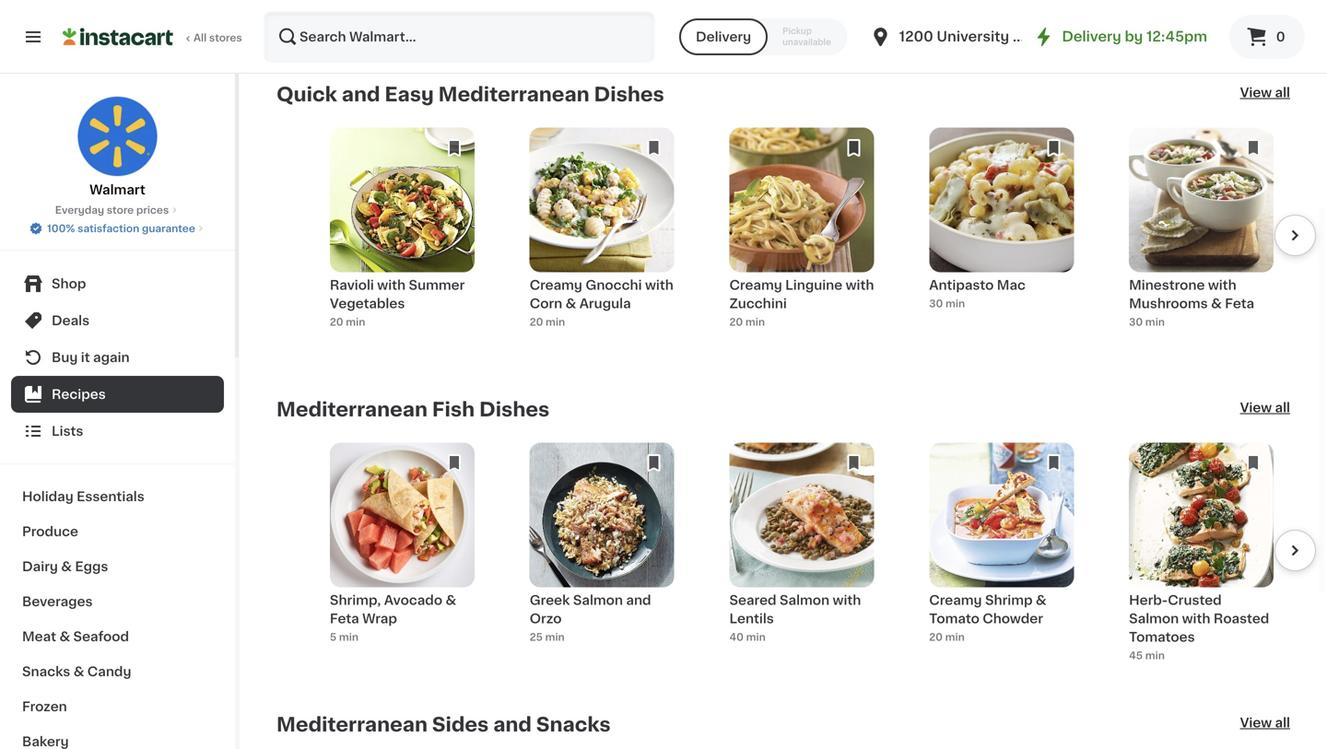 Task type: describe. For each thing, give the bounding box(es) containing it.
mac
[[997, 279, 1026, 292]]

delivery by 12:45pm
[[1062, 30, 1207, 43]]

0 vertical spatial snacks
[[22, 665, 70, 678]]

min for corn
[[546, 317, 565, 327]]

meat
[[22, 630, 56, 643]]

everyday store prices
[[55, 205, 169, 215]]

and for mediterranean sides and snacks
[[493, 715, 532, 734]]

arugula
[[579, 297, 631, 310]]

0
[[1276, 30, 1285, 43]]

satisfaction
[[78, 223, 139, 234]]

creamy for corn
[[530, 279, 582, 292]]

minestrone with mushrooms & feta
[[1129, 279, 1254, 310]]

with inside herb-crusted salmon with roasted tomatoes
[[1182, 612, 1210, 625]]

2 all from the top
[[1275, 401, 1290, 414]]

feta inside shrimp, avocado & feta wrap
[[330, 612, 359, 625]]

mediterranean sides and snacks
[[276, 715, 611, 734]]

frozen
[[22, 700, 67, 713]]

min for &
[[1145, 317, 1165, 327]]

mediterranean fish dishes
[[276, 400, 549, 419]]

view all for snacks
[[1240, 716, 1290, 729]]

salmon for with
[[780, 594, 830, 607]]

& left candy
[[73, 665, 84, 678]]

0 vertical spatial mediterranean
[[438, 85, 589, 104]]

creamy shrimp & tomato chowder
[[929, 594, 1047, 625]]

1200
[[899, 30, 933, 43]]

and for greek salmon and orzo
[[626, 594, 651, 607]]

25
[[530, 632, 543, 642]]

100%
[[47, 223, 75, 234]]

recipe card group containing antipasto mac
[[929, 128, 1074, 354]]

antipasto
[[929, 279, 994, 292]]

quick and easy mediterranean dishes
[[276, 85, 664, 104]]

min for orzo
[[545, 632, 565, 642]]

crusted
[[1168, 594, 1222, 607]]

produce
[[22, 525, 78, 538]]

min for feta
[[339, 632, 358, 642]]

mediterranean for mediterranean sides and snacks
[[276, 715, 428, 734]]

view for mediterranean
[[1240, 86, 1272, 99]]

instacart logo image
[[63, 26, 173, 48]]

2 20 min link from the left
[[530, 0, 674, 39]]

wrap
[[362, 612, 397, 625]]

delivery for delivery by 12:45pm
[[1062, 30, 1121, 43]]

recipe card group containing ravioli with summer vegetables
[[330, 128, 475, 354]]

buy it again
[[52, 351, 130, 364]]

5
[[330, 632, 337, 642]]

greek salmon and orzo
[[530, 594, 651, 625]]

shrimp
[[985, 594, 1033, 607]]

meat & seafood
[[22, 630, 129, 643]]

20 min for ravioli with summer vegetables
[[330, 317, 365, 327]]

everyday
[[55, 205, 104, 215]]

with inside seared salmon with lentils
[[833, 594, 861, 607]]

easy
[[385, 85, 434, 104]]

bakery link
[[11, 724, 224, 749]]

20 min for creamy shrimp & tomato chowder
[[929, 632, 965, 642]]

shop link
[[11, 265, 224, 302]]

buy it again link
[[11, 339, 224, 376]]

dairy
[[22, 560, 58, 573]]

meat & seafood link
[[11, 619, 224, 654]]

with inside minestrone with mushrooms & feta
[[1208, 279, 1236, 292]]

with inside ravioli with summer vegetables
[[377, 279, 406, 292]]

view all link for snacks
[[1240, 714, 1290, 736]]

recipes
[[52, 388, 106, 401]]

snacks & candy link
[[11, 654, 224, 689]]

ravioli with summer vegetables
[[330, 279, 465, 310]]

100% satisfaction guarantee
[[47, 223, 195, 234]]

linguine
[[785, 279, 843, 292]]

25 min
[[530, 632, 565, 642]]

quick
[[276, 85, 337, 104]]

all
[[194, 33, 207, 43]]

avocado
[[384, 594, 442, 607]]

min for zucchini
[[745, 317, 765, 327]]

dairy & eggs link
[[11, 549, 224, 584]]

essentials
[[77, 490, 144, 503]]

herb-
[[1129, 594, 1168, 607]]

tomato
[[929, 612, 979, 625]]

recipes link
[[11, 376, 224, 413]]

store
[[107, 205, 134, 215]]

100% satisfaction guarantee button
[[29, 217, 206, 236]]

ravioli
[[330, 279, 374, 292]]

fish
[[432, 400, 475, 419]]

salmon inside herb-crusted salmon with roasted tomatoes
[[1129, 612, 1179, 625]]

recipe card group containing minestrone with mushrooms & feta
[[1129, 128, 1274, 354]]

min for with
[[1145, 651, 1165, 661]]

ave
[[1013, 30, 1039, 43]]

seared
[[729, 594, 776, 607]]

min for lentils
[[746, 632, 766, 642]]

zucchini
[[729, 297, 787, 310]]

recipe card group containing shrimp, avocado & feta wrap
[[330, 443, 475, 669]]

shrimp,
[[330, 594, 381, 607]]

2 view from the top
[[1240, 401, 1272, 414]]

tomatoes
[[1129, 631, 1195, 644]]

delivery by 12:45pm link
[[1032, 26, 1207, 48]]

& inside minestrone with mushrooms & feta
[[1211, 297, 1222, 310]]

creamy for zucchini
[[729, 279, 782, 292]]

30 min for minestrone with mushrooms & feta
[[1129, 317, 1165, 327]]

produce link
[[11, 514, 224, 549]]

it
[[81, 351, 90, 364]]

with inside creamy linguine with zucchini
[[846, 279, 874, 292]]

item carousel region for mediterranean fish dishes
[[276, 443, 1316, 669]]

recipe card group containing creamy shrimp & tomato chowder
[[929, 443, 1074, 669]]

walmart link
[[77, 96, 158, 199]]

snacks & candy
[[22, 665, 131, 678]]

frozen link
[[11, 689, 224, 724]]



Task type: locate. For each thing, give the bounding box(es) containing it.
1 horizontal spatial snacks
[[536, 715, 611, 734]]

prices
[[136, 205, 169, 215]]

feta inside minestrone with mushrooms & feta
[[1225, 297, 1254, 310]]

0 horizontal spatial and
[[342, 85, 380, 104]]

recipe card group containing creamy gnocchi with corn & arugula
[[530, 128, 674, 354]]

recipe card group
[[330, 128, 475, 354], [530, 128, 674, 354], [729, 128, 874, 354], [929, 128, 1074, 354], [1129, 128, 1274, 354], [330, 443, 475, 669], [530, 443, 674, 669], [729, 443, 874, 669], [929, 443, 1074, 669], [1129, 443, 1274, 669]]

20 min for creamy linguine with zucchini
[[729, 317, 765, 327]]

and right the sides
[[493, 715, 532, 734]]

roasted
[[1214, 612, 1269, 625]]

by
[[1125, 30, 1143, 43]]

1 view all from the top
[[1240, 86, 1290, 99]]

creamy inside creamy linguine with zucchini
[[729, 279, 782, 292]]

service type group
[[679, 18, 847, 55]]

dishes
[[594, 85, 664, 104], [479, 400, 549, 419]]

1 horizontal spatial delivery
[[1062, 30, 1121, 43]]

20 min for creamy gnocchi with corn & arugula
[[530, 317, 565, 327]]

recipe card group containing herb-crusted salmon with roasted tomatoes
[[1129, 443, 1274, 669]]

3 all from the top
[[1275, 716, 1290, 729]]

gnocchi
[[586, 279, 642, 292]]

20 for ravioli with summer vegetables
[[330, 317, 343, 327]]

seafood
[[73, 630, 129, 643]]

feta up 5 min
[[330, 612, 359, 625]]

1 vertical spatial 30
[[1129, 317, 1143, 327]]

0 horizontal spatial 30 min
[[929, 299, 965, 309]]

item carousel region
[[276, 128, 1316, 354], [276, 443, 1316, 669]]

3 view all from the top
[[1240, 716, 1290, 729]]

35 min link
[[929, 0, 1074, 39]]

again
[[93, 351, 130, 364]]

1 horizontal spatial 20 min link
[[530, 0, 674, 39]]

1 vertical spatial view all
[[1240, 401, 1290, 414]]

orzo
[[530, 612, 562, 625]]

lists link
[[11, 413, 224, 450]]

creamy gnocchi with corn & arugula
[[530, 279, 674, 310]]

item carousel region containing ravioli with summer vegetables
[[276, 128, 1316, 354]]

eggs
[[75, 560, 108, 573]]

0 vertical spatial view
[[1240, 86, 1272, 99]]

creamy up zucchini
[[729, 279, 782, 292]]

1 view all link from the top
[[1240, 83, 1290, 105]]

30 down mushrooms
[[1129, 317, 1143, 327]]

3 view all link from the top
[[1240, 714, 1290, 736]]

delivery
[[1062, 30, 1121, 43], [696, 30, 751, 43]]

1 vertical spatial snacks
[[536, 715, 611, 734]]

all stores link
[[63, 11, 243, 63]]

& right avocado
[[446, 594, 456, 607]]

shrimp, avocado & feta wrap
[[330, 594, 456, 625]]

all for snacks
[[1275, 716, 1290, 729]]

minestrone
[[1129, 279, 1205, 292]]

herb-crusted salmon with roasted tomatoes
[[1129, 594, 1269, 644]]

2 horizontal spatial salmon
[[1129, 612, 1179, 625]]

30 min down mushrooms
[[1129, 317, 1165, 327]]

None search field
[[264, 11, 655, 63]]

& inside creamy gnocchi with corn & arugula
[[565, 297, 576, 310]]

0 vertical spatial dishes
[[594, 85, 664, 104]]

30 for antipasto mac
[[929, 299, 943, 309]]

20 min
[[330, 2, 365, 12], [530, 2, 565, 12], [330, 317, 365, 327], [530, 317, 565, 327], [729, 317, 765, 327], [929, 632, 965, 642]]

vegetables
[[330, 297, 405, 310]]

0 horizontal spatial creamy
[[530, 279, 582, 292]]

all
[[1275, 86, 1290, 99], [1275, 401, 1290, 414], [1275, 716, 1290, 729]]

1 horizontal spatial dishes
[[594, 85, 664, 104]]

0 vertical spatial and
[[342, 85, 380, 104]]

view all
[[1240, 86, 1290, 99], [1240, 401, 1290, 414], [1240, 716, 1290, 729]]

0 vertical spatial all
[[1275, 86, 1290, 99]]

holiday essentials
[[22, 490, 144, 503]]

mediterranean for mediterranean fish dishes
[[276, 400, 428, 419]]

0 horizontal spatial 30
[[929, 299, 943, 309]]

45
[[1129, 651, 1143, 661]]

1 vertical spatial 30 min
[[1129, 317, 1165, 327]]

0 horizontal spatial delivery
[[696, 30, 751, 43]]

salmon down herb-
[[1129, 612, 1179, 625]]

2 view all from the top
[[1240, 401, 1290, 414]]

0 horizontal spatial dishes
[[479, 400, 549, 419]]

1 item carousel region from the top
[[276, 128, 1316, 354]]

mediterranean
[[438, 85, 589, 104], [276, 400, 428, 419], [276, 715, 428, 734]]

30 min down antipasto
[[929, 299, 965, 309]]

20 for creamy gnocchi with corn & arugula
[[530, 317, 543, 327]]

all for mediterranean
[[1275, 86, 1290, 99]]

2 vertical spatial view all
[[1240, 716, 1290, 729]]

& right meat
[[59, 630, 70, 643]]

creamy
[[530, 279, 582, 292], [729, 279, 782, 292], [929, 594, 982, 607]]

40 min
[[729, 632, 766, 642]]

2 item carousel region from the top
[[276, 443, 1316, 669]]

& inside creamy shrimp & tomato chowder
[[1036, 594, 1047, 607]]

0 vertical spatial feta
[[1225, 297, 1254, 310]]

& right corn
[[565, 297, 576, 310]]

and
[[342, 85, 380, 104], [626, 594, 651, 607], [493, 715, 532, 734]]

beverages
[[22, 595, 93, 608]]

antipasto mac
[[929, 279, 1026, 292]]

snacks up frozen
[[22, 665, 70, 678]]

all stores
[[194, 33, 242, 43]]

1 vertical spatial view all link
[[1240, 399, 1290, 421]]

shop
[[52, 277, 86, 290]]

snacks down 25 min
[[536, 715, 611, 734]]

0 horizontal spatial salmon
[[573, 594, 623, 607]]

view
[[1240, 86, 1272, 99], [1240, 401, 1272, 414], [1240, 716, 1272, 729]]

min for vegetables
[[346, 317, 365, 327]]

1 vertical spatial all
[[1275, 401, 1290, 414]]

5 min
[[330, 632, 358, 642]]

item carousel region for quick and easy mediterranean dishes
[[276, 128, 1316, 354]]

2 vertical spatial view all link
[[1240, 714, 1290, 736]]

2 horizontal spatial creamy
[[929, 594, 982, 607]]

dairy & eggs
[[22, 560, 108, 573]]

creamy linguine with zucchini
[[729, 279, 874, 310]]

university
[[937, 30, 1009, 43]]

0 horizontal spatial snacks
[[22, 665, 70, 678]]

feta right mushrooms
[[1225, 297, 1254, 310]]

2 view all link from the top
[[1240, 399, 1290, 421]]

1 vertical spatial and
[[626, 594, 651, 607]]

1 all from the top
[[1275, 86, 1290, 99]]

view for snacks
[[1240, 716, 1272, 729]]

1 horizontal spatial and
[[493, 715, 532, 734]]

deals
[[52, 314, 89, 327]]

view all link
[[1240, 83, 1290, 105], [1240, 399, 1290, 421], [1240, 714, 1290, 736]]

1 horizontal spatial creamy
[[729, 279, 782, 292]]

1200 university ave
[[899, 30, 1039, 43]]

summer
[[409, 279, 465, 292]]

1 vertical spatial feta
[[330, 612, 359, 625]]

1 vertical spatial item carousel region
[[276, 443, 1316, 669]]

salmon inside greek salmon and orzo
[[573, 594, 623, 607]]

& right shrimp
[[1036, 594, 1047, 607]]

salmon right the greek
[[573, 594, 623, 607]]

1 vertical spatial view
[[1240, 401, 1272, 414]]

min
[[346, 2, 365, 12], [546, 2, 565, 12], [945, 20, 965, 30], [946, 299, 965, 309], [346, 317, 365, 327], [546, 317, 565, 327], [745, 317, 765, 327], [1145, 317, 1165, 327], [339, 632, 358, 642], [545, 632, 565, 642], [746, 632, 766, 642], [945, 632, 965, 642], [1145, 651, 1165, 661]]

recipe card group containing seared salmon with lentils
[[729, 443, 874, 669]]

view all link for mediterranean
[[1240, 83, 1290, 105]]

snacks
[[22, 665, 70, 678], [536, 715, 611, 734]]

creamy inside creamy shrimp & tomato chowder
[[929, 594, 982, 607]]

1 horizontal spatial 30 min
[[1129, 317, 1165, 327]]

with inside creamy gnocchi with corn & arugula
[[645, 279, 674, 292]]

delivery for delivery
[[696, 30, 751, 43]]

2 vertical spatial view
[[1240, 716, 1272, 729]]

recipe card group containing greek salmon and orzo
[[530, 443, 674, 669]]

35
[[929, 20, 943, 30]]

0 vertical spatial view all
[[1240, 86, 1290, 99]]

20 for creamy linguine with zucchini
[[729, 317, 743, 327]]

45 min
[[1129, 651, 1165, 661]]

2 vertical spatial mediterranean
[[276, 715, 428, 734]]

creamy inside creamy gnocchi with corn & arugula
[[530, 279, 582, 292]]

30 for minestrone with mushrooms & feta
[[1129, 317, 1143, 327]]

30 min for antipasto mac
[[929, 299, 965, 309]]

1 horizontal spatial salmon
[[780, 594, 830, 607]]

2 horizontal spatial and
[[626, 594, 651, 607]]

1 horizontal spatial feta
[[1225, 297, 1254, 310]]

2 vertical spatial and
[[493, 715, 532, 734]]

3 view from the top
[[1240, 716, 1272, 729]]

sides
[[432, 715, 489, 734]]

greek
[[530, 594, 570, 607]]

mushrooms
[[1129, 297, 1208, 310]]

item carousel region containing shrimp, avocado & feta wrap
[[276, 443, 1316, 669]]

view all for mediterranean
[[1240, 86, 1290, 99]]

Search field
[[265, 13, 653, 61]]

40
[[729, 632, 744, 642]]

and inside greek salmon and orzo
[[626, 594, 651, 607]]

& right mushrooms
[[1211, 297, 1222, 310]]

delivery inside button
[[696, 30, 751, 43]]

and left easy
[[342, 85, 380, 104]]

0 vertical spatial view all link
[[1240, 83, 1290, 105]]

stores
[[209, 33, 242, 43]]

salmon for and
[[573, 594, 623, 607]]

feta
[[1225, 297, 1254, 310], [330, 612, 359, 625]]

0 horizontal spatial 20 min link
[[330, 0, 475, 39]]

walmart
[[90, 183, 145, 196]]

lentils
[[729, 612, 774, 625]]

1 horizontal spatial 30
[[1129, 317, 1143, 327]]

and right the greek
[[626, 594, 651, 607]]

1 vertical spatial mediterranean
[[276, 400, 428, 419]]

holiday essentials link
[[11, 479, 224, 514]]

creamy for tomato
[[929, 594, 982, 607]]

1 20 min link from the left
[[330, 0, 475, 39]]

guarantee
[[142, 223, 195, 234]]

salmon right seared
[[780, 594, 830, 607]]

0 vertical spatial 30 min
[[929, 299, 965, 309]]

20 min link
[[330, 0, 475, 39], [530, 0, 674, 39]]

deals link
[[11, 302, 224, 339]]

& inside shrimp, avocado & feta wrap
[[446, 594, 456, 607]]

30
[[929, 299, 943, 309], [1129, 317, 1143, 327]]

1 vertical spatial dishes
[[479, 400, 549, 419]]

30 down antipasto
[[929, 299, 943, 309]]

corn
[[530, 297, 562, 310]]

salmon inside seared salmon with lentils
[[780, 594, 830, 607]]

min for tomato
[[945, 632, 965, 642]]

recipe card group containing creamy linguine with zucchini
[[729, 128, 874, 354]]

walmart logo image
[[77, 96, 158, 177]]

candy
[[87, 665, 131, 678]]

2 vertical spatial all
[[1275, 716, 1290, 729]]

1 view from the top
[[1240, 86, 1272, 99]]

0 vertical spatial 30
[[929, 299, 943, 309]]

creamy up corn
[[530, 279, 582, 292]]

20 for creamy shrimp & tomato chowder
[[929, 632, 943, 642]]

beverages link
[[11, 584, 224, 619]]

1200 university ave button
[[870, 11, 1039, 63]]

& left eggs
[[61, 560, 72, 573]]

creamy up tomato
[[929, 594, 982, 607]]

chowder
[[983, 612, 1043, 625]]

0 vertical spatial item carousel region
[[276, 128, 1316, 354]]

buy
[[52, 351, 78, 364]]

0 horizontal spatial feta
[[330, 612, 359, 625]]



Task type: vqa. For each thing, say whether or not it's contained in the screenshot.
the left Fresh
no



